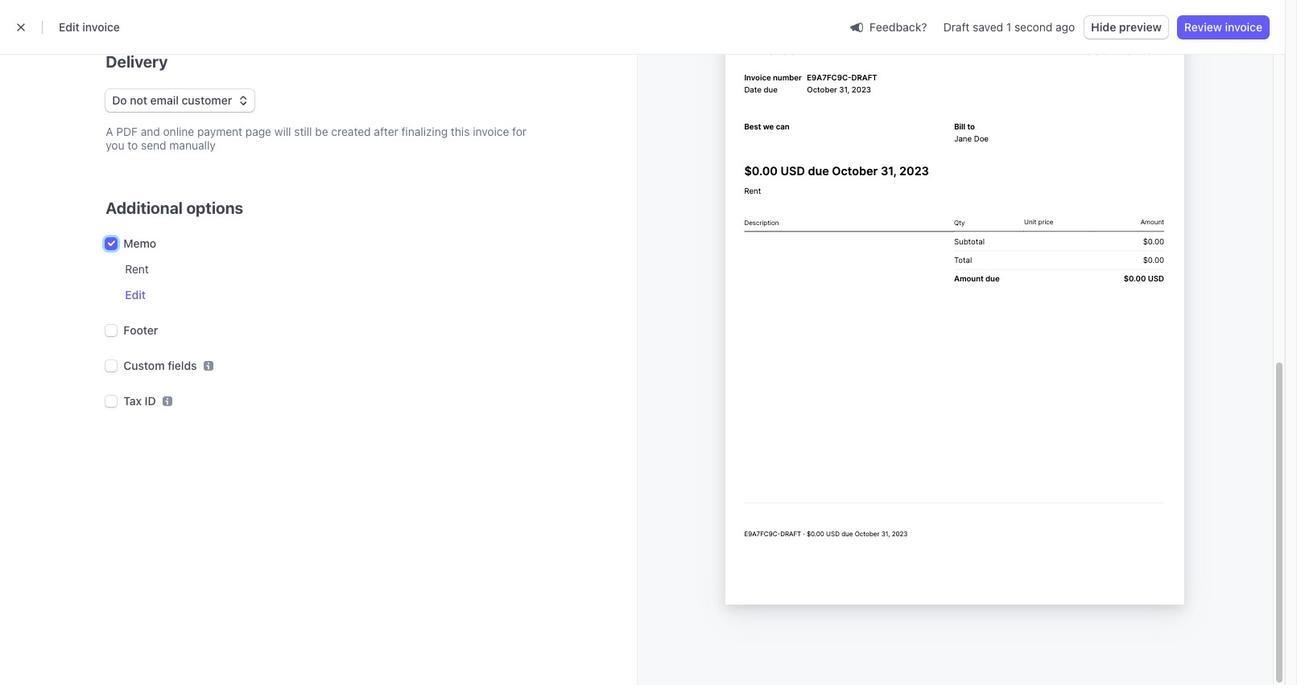 Task type: vqa. For each thing, say whether or not it's contained in the screenshot.
links
no



Task type: locate. For each thing, give the bounding box(es) containing it.
fields
[[168, 359, 197, 373]]

0 horizontal spatial edit
[[59, 20, 79, 34]]

id
[[145, 395, 156, 408]]

invoice inside button
[[1225, 20, 1262, 34]]

invoice up delivery
[[82, 20, 120, 34]]

do not email customer
[[112, 93, 232, 107]]

2 horizontal spatial invoice
[[1225, 20, 1262, 34]]

be
[[315, 125, 328, 138]]

1 horizontal spatial invoice
[[473, 125, 509, 138]]

1 vertical spatial edit
[[125, 288, 146, 302]]

not
[[130, 93, 147, 107]]

invoice right the review
[[1225, 20, 1262, 34]]

invoice inside a pdf and online payment page will still be created after finalizing this invoice for you to send manually
[[473, 125, 509, 138]]

0 horizontal spatial invoice
[[82, 20, 120, 34]]

draft
[[943, 20, 970, 34]]

you
[[106, 138, 124, 152]]

for
[[512, 125, 527, 138]]

edit for edit invoice
[[59, 20, 79, 34]]

second
[[1014, 20, 1053, 34]]

still
[[294, 125, 312, 138]]

0 vertical spatial edit
[[59, 20, 79, 34]]

review invoice
[[1184, 20, 1262, 34]]

this
[[451, 125, 470, 138]]

invoice
[[82, 20, 120, 34], [1225, 20, 1262, 34], [473, 125, 509, 138]]

ago
[[1056, 20, 1075, 34]]

do not email customer button
[[106, 89, 255, 112]]

after
[[374, 125, 398, 138]]

edit button
[[125, 287, 146, 304]]

page
[[245, 125, 271, 138]]

hide
[[1091, 20, 1116, 34]]

1 horizontal spatial edit
[[125, 288, 146, 302]]

edit for edit
[[125, 288, 146, 302]]

edit
[[59, 20, 79, 34], [125, 288, 146, 302]]

additional
[[106, 199, 183, 217]]

draft saved 1 second ago
[[943, 20, 1075, 34]]

invoice left for
[[473, 125, 509, 138]]

hide preview
[[1091, 20, 1162, 34]]

do
[[112, 93, 127, 107]]

manually
[[169, 138, 216, 152]]



Task type: describe. For each thing, give the bounding box(es) containing it.
saved
[[973, 20, 1003, 34]]

a pdf and online payment page will still be created after finalizing this invoice for you to send manually
[[106, 125, 527, 152]]

finalizing
[[401, 125, 448, 138]]

created
[[331, 125, 371, 138]]

footer
[[123, 324, 158, 337]]

rent
[[125, 262, 149, 276]]

memo
[[123, 237, 156, 250]]

1
[[1006, 20, 1011, 34]]

edit invoice
[[59, 20, 120, 34]]

tax
[[123, 395, 142, 408]]

hide preview button
[[1085, 16, 1168, 39]]

options
[[186, 199, 243, 217]]

tax id
[[123, 395, 156, 408]]

svg image
[[238, 96, 248, 106]]

payment
[[197, 125, 242, 138]]

and
[[141, 125, 160, 138]]

invoice for review invoice
[[1225, 20, 1262, 34]]

custom fields
[[123, 359, 197, 373]]

additional options
[[106, 199, 243, 217]]

preview
[[1119, 20, 1162, 34]]

custom
[[123, 359, 165, 373]]

will
[[274, 125, 291, 138]]

invoice for edit invoice
[[82, 20, 120, 34]]

online
[[163, 125, 194, 138]]

feedback? button
[[844, 16, 934, 38]]

feedback?
[[869, 20, 927, 33]]

review invoice button
[[1178, 16, 1269, 39]]

review
[[1184, 20, 1222, 34]]

to
[[127, 138, 138, 152]]

send
[[141, 138, 166, 152]]

pdf
[[116, 125, 138, 138]]

delivery
[[106, 52, 168, 71]]

customer
[[182, 93, 232, 107]]

email
[[150, 93, 179, 107]]

a
[[106, 125, 113, 138]]



